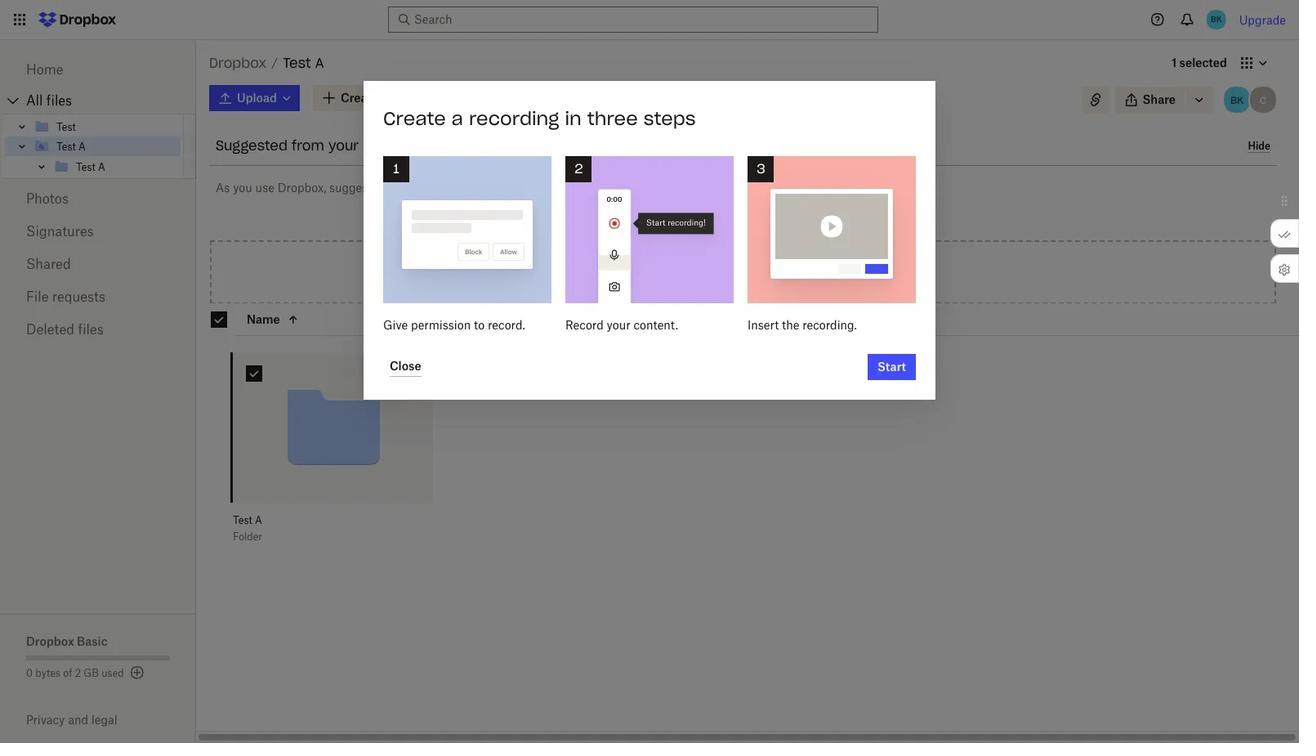 Task type: locate. For each thing, give the bounding box(es) containing it.
1 vertical spatial test a link
[[53, 157, 181, 177]]

1 vertical spatial files
[[666, 264, 688, 278]]

of
[[63, 667, 72, 679]]

your
[[329, 137, 359, 154], [607, 318, 631, 332]]

0 horizontal spatial to
[[474, 318, 485, 332]]

0 vertical spatial dropbox
[[209, 55, 267, 71]]

file requests link
[[26, 280, 170, 313]]

0 vertical spatial your
[[329, 137, 359, 154]]

dropbox,
[[278, 181, 326, 195]]

signatures link
[[26, 215, 170, 248]]

in
[[565, 107, 582, 130]]

test down test link
[[56, 140, 76, 152]]

privacy and legal
[[26, 713, 117, 727]]

record.
[[488, 318, 526, 332]]

0 horizontal spatial dropbox
[[26, 634, 74, 648]]

the
[[782, 318, 800, 332]]

name column header
[[234, 309, 397, 329]]

test a
[[56, 140, 86, 152], [76, 161, 105, 173]]

0 vertical spatial test a link
[[34, 137, 181, 156]]

as you use dropbox, suggested items will automatically show up here. learn more
[[216, 181, 661, 195]]

name button
[[247, 309, 371, 329]]

1 horizontal spatial dropbox
[[209, 55, 267, 71]]

0 bytes of 2 gb used
[[26, 667, 124, 679]]

suggested
[[216, 137, 288, 154]]

files
[[46, 92, 72, 109], [666, 264, 688, 278], [78, 321, 104, 338]]

dropbox up bytes
[[26, 634, 74, 648]]

use
[[256, 181, 275, 195]]

from
[[292, 137, 324, 154]]

0 horizontal spatial your
[[329, 137, 359, 154]]

test
[[283, 55, 311, 71], [56, 121, 76, 133], [56, 140, 76, 152], [76, 161, 95, 173], [233, 514, 252, 526]]

test right /
[[283, 55, 311, 71]]

dropbox left /
[[209, 55, 267, 71]]

files for all
[[46, 92, 72, 109]]

a up photos 'link'
[[98, 161, 105, 173]]

your right from
[[329, 137, 359, 154]]

your right record
[[607, 318, 631, 332]]

deleted
[[26, 321, 74, 338]]

recording
[[469, 107, 559, 130]]

as
[[216, 181, 230, 195]]

test a link up photos 'link'
[[53, 157, 181, 177]]

test up the folder
[[233, 514, 252, 526]]

home
[[26, 61, 63, 78]]

give permission to record.
[[383, 318, 526, 332]]

start button
[[868, 354, 916, 380]]

close
[[390, 359, 422, 373]]

dropbox link
[[209, 52, 267, 74]]

test a up photos 'link'
[[76, 161, 105, 173]]

test a link
[[34, 137, 181, 156], [53, 157, 181, 177]]

0 vertical spatial files
[[46, 92, 72, 109]]

files down the file requests link
[[78, 321, 104, 338]]

deleted files
[[26, 321, 104, 338]]

group
[[2, 114, 196, 179]]

to
[[719, 264, 729, 278], [474, 318, 485, 332]]

bytes
[[35, 667, 61, 679]]

to inside create a recording in three steps dialog
[[474, 318, 485, 332]]

legal
[[91, 713, 117, 727]]

files right all
[[46, 92, 72, 109]]

create a recording in three steps
[[383, 107, 696, 130]]

test up photos 'link'
[[76, 161, 95, 173]]

signatures
[[26, 223, 94, 240]]

name
[[247, 312, 280, 326]]

files inside tree
[[46, 92, 72, 109]]

all files link
[[26, 87, 196, 114]]

1 vertical spatial to
[[474, 318, 485, 332]]

items
[[389, 181, 419, 195]]

a
[[315, 55, 324, 71], [79, 140, 86, 152], [98, 161, 105, 173], [255, 514, 262, 526]]

to right here
[[719, 264, 729, 278]]

test a for bottommost the test a link
[[76, 161, 105, 173]]

files left here
[[666, 264, 688, 278]]

suggested
[[329, 181, 386, 195]]

0 vertical spatial test a
[[56, 140, 86, 152]]

1 horizontal spatial your
[[607, 318, 631, 332]]

0 horizontal spatial files
[[46, 92, 72, 109]]

2 vertical spatial files
[[78, 321, 104, 338]]

1 horizontal spatial files
[[78, 321, 104, 338]]

dropbox
[[209, 55, 267, 71], [26, 634, 74, 648]]

steps
[[644, 107, 696, 130]]

upload,
[[732, 264, 772, 278]]

all
[[26, 92, 43, 109]]

1 vertical spatial your
[[607, 318, 631, 332]]

three
[[588, 107, 638, 130]]

dropbox basic
[[26, 634, 108, 648]]

test a for the test a link to the top
[[56, 140, 86, 152]]

2 horizontal spatial files
[[666, 264, 688, 278]]

2
[[75, 667, 81, 679]]

you're the owner image
[[1223, 85, 1252, 114]]

group containing test
[[2, 114, 196, 179]]

shared
[[26, 256, 71, 272]]

1 horizontal spatial to
[[719, 264, 729, 278]]

0 vertical spatial to
[[719, 264, 729, 278]]

1 vertical spatial dropbox
[[26, 634, 74, 648]]

1 vertical spatial test a
[[76, 161, 105, 173]]

to left record.
[[474, 318, 485, 332]]

test a link down all files link
[[34, 137, 181, 156]]

record your content.
[[566, 318, 679, 332]]

deleted files link
[[26, 313, 170, 346]]

insert
[[748, 318, 779, 332]]

a up the folder
[[255, 514, 262, 526]]

and
[[68, 713, 88, 727]]

automatically
[[444, 181, 518, 195]]

give
[[383, 318, 408, 332]]

test a down test link
[[56, 140, 86, 152]]



Task type: vqa. For each thing, say whether or not it's contained in the screenshot.
Quota usage element on the left
no



Task type: describe. For each thing, give the bounding box(es) containing it.
folder, test a row
[[233, 352, 434, 555]]

test link
[[34, 117, 181, 137]]

create a recording in three steps dialog
[[364, 81, 936, 400]]

activity
[[363, 137, 414, 154]]

photos
[[26, 190, 69, 207]]

selected
[[1180, 56, 1228, 69]]

get more space image
[[127, 663, 147, 683]]

photos link
[[26, 182, 170, 215]]

your inside create a recording in three steps dialog
[[607, 318, 631, 332]]

up
[[552, 181, 566, 195]]

permission
[[411, 318, 471, 332]]

file requests
[[26, 289, 106, 305]]

a down test link
[[79, 140, 86, 152]]

1 selected
[[1172, 56, 1228, 69]]

drop
[[636, 264, 663, 278]]

record
[[566, 318, 604, 332]]

christinaovera9@gmail.com hasn't added this to their dropbox yet image
[[1249, 85, 1279, 114]]

upgrade
[[1240, 13, 1287, 27]]

insert the recording.
[[748, 318, 857, 332]]

start
[[878, 360, 907, 373]]

close button
[[390, 357, 422, 377]]

a
[[452, 107, 463, 130]]

files for deleted
[[78, 321, 104, 338]]

here.
[[569, 181, 596, 195]]

shared link
[[26, 248, 170, 280]]

learn
[[599, 181, 630, 195]]

1
[[1172, 56, 1177, 69]]

all files tree
[[2, 87, 196, 179]]

global header element
[[0, 0, 1300, 40]]

a inside test a folder
[[255, 514, 262, 526]]

content.
[[634, 318, 679, 332]]

dropbox logo - go to the homepage image
[[33, 7, 122, 33]]

all files
[[26, 92, 72, 109]]

home link
[[26, 53, 170, 86]]

a right /
[[315, 55, 324, 71]]

you
[[233, 181, 252, 195]]

dropbox for dropbox / test a
[[209, 55, 267, 71]]

learn more link
[[599, 181, 661, 195]]

basic
[[77, 634, 108, 648]]

dropbox for dropbox basic
[[26, 634, 74, 648]]

create
[[383, 107, 446, 130]]

test inside test a folder
[[233, 514, 252, 526]]

more
[[633, 181, 661, 195]]

click
[[789, 264, 814, 278]]

used
[[102, 667, 124, 679]]

requests
[[52, 289, 106, 305]]

drop files here to upload, or click
[[636, 264, 817, 278]]

test down the all files
[[56, 121, 76, 133]]

file
[[26, 289, 49, 305]]

or
[[775, 264, 786, 278]]

share
[[1143, 92, 1176, 106]]

will
[[422, 181, 441, 195]]

recording.
[[803, 318, 857, 332]]

share button
[[1115, 87, 1186, 113]]

upgrade link
[[1240, 13, 1287, 27]]

folder
[[233, 531, 262, 543]]

suggested from your activity
[[216, 137, 414, 154]]

/
[[272, 56, 278, 69]]

privacy
[[26, 713, 65, 727]]

privacy and legal link
[[26, 713, 196, 727]]

test a button
[[233, 514, 398, 527]]

here
[[692, 264, 715, 278]]

0
[[26, 667, 33, 679]]

dropbox / test a
[[209, 55, 324, 71]]

files for drop
[[666, 264, 688, 278]]

gb
[[84, 667, 99, 679]]

show
[[521, 181, 549, 195]]

test a folder
[[233, 514, 262, 543]]



